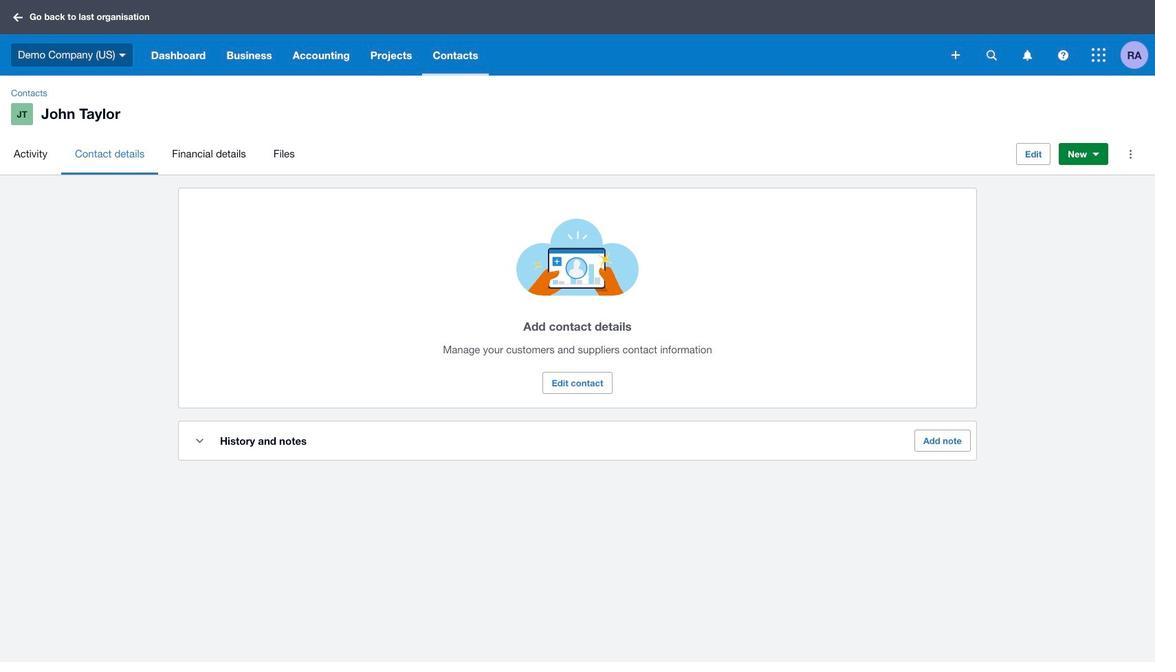 Task type: vqa. For each thing, say whether or not it's contained in the screenshot.
Due date's the date
no



Task type: locate. For each thing, give the bounding box(es) containing it.
banner
[[0, 0, 1155, 76]]

menu
[[0, 134, 1006, 175]]

heading
[[443, 317, 712, 336]]

svg image
[[1092, 48, 1106, 62], [1023, 50, 1032, 60], [952, 51, 960, 59]]

svg image
[[13, 13, 23, 22], [987, 50, 997, 60], [1058, 50, 1068, 60], [119, 53, 126, 57]]

1 horizontal spatial svg image
[[1023, 50, 1032, 60]]

0 horizontal spatial svg image
[[952, 51, 960, 59]]



Task type: describe. For each thing, give the bounding box(es) containing it.
toggle image
[[196, 439, 203, 443]]

2 horizontal spatial svg image
[[1092, 48, 1106, 62]]

actions menu image
[[1117, 140, 1144, 168]]



